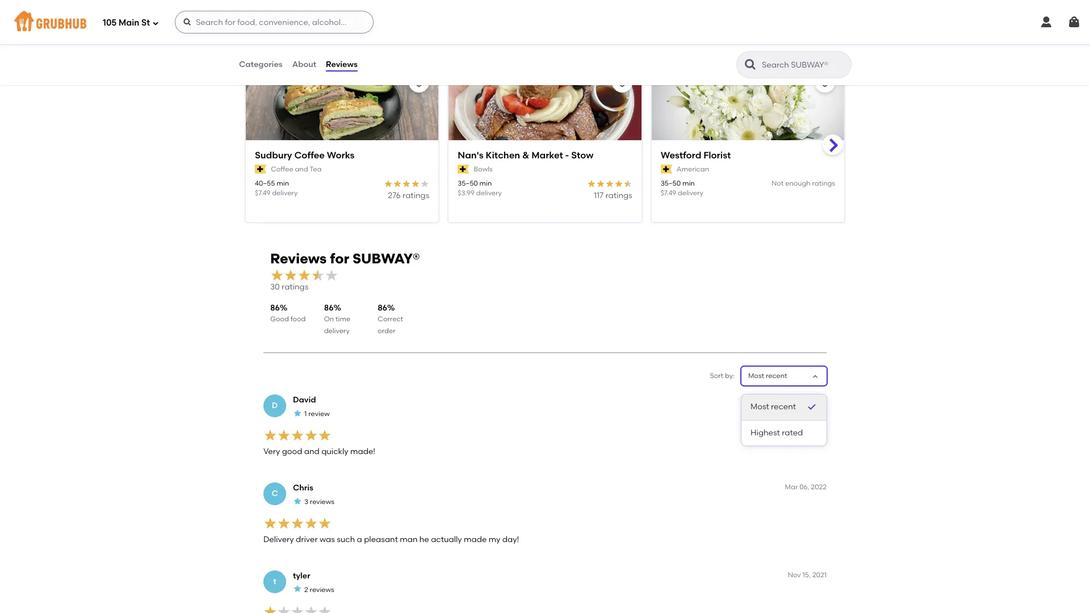 Task type: locate. For each thing, give the bounding box(es) containing it.
reviews
[[310, 498, 335, 506], [310, 586, 334, 594]]

most recent option
[[742, 395, 827, 421]]

1 horizontal spatial min
[[480, 179, 492, 187]]

subscription pass image down westford
[[661, 165, 672, 174]]

105
[[103, 17, 117, 28]]

1 vertical spatial most
[[751, 402, 769, 412]]

2 save this restaurant image from the left
[[615, 76, 629, 89]]

subway®
[[353, 251, 420, 267]]

reviews for tyler
[[310, 586, 334, 594]]

1 horizontal spatial $7.49
[[661, 189, 676, 197]]

sponsored
[[245, 38, 309, 52]]

sudbury coffee works link
[[255, 149, 430, 162]]

star icon image left the 3
[[293, 497, 302, 506]]

86 inside 86 good food
[[270, 303, 280, 313]]

subscription pass image up 40–55
[[255, 165, 266, 174]]

nov 15, 2021
[[788, 571, 827, 579]]

4 save this restaurant button from the left
[[1018, 72, 1038, 93]]

$7.49
[[255, 189, 270, 197], [661, 189, 676, 197]]

most
[[749, 372, 764, 380], [751, 402, 769, 412]]

2
[[304, 586, 308, 594]]

svg image
[[1068, 15, 1081, 29], [152, 20, 159, 26]]

2 horizontal spatial 86
[[378, 303, 387, 313]]

2 horizontal spatial save this restaurant image
[[818, 76, 832, 89]]

ratings
[[812, 179, 835, 187], [403, 191, 430, 200], [606, 191, 632, 200], [282, 283, 309, 292]]

1 86 from the left
[[270, 303, 280, 313]]

sudbury coffee works
[[255, 150, 355, 161]]

86 up good
[[270, 303, 280, 313]]

40–55 min $7.49 delivery
[[255, 179, 298, 197]]

delivery
[[264, 535, 294, 545]]

reviews down restaurants
[[326, 60, 358, 69]]

1 vertical spatial star icon image
[[293, 497, 302, 506]]

86 inside 86 on time delivery
[[324, 303, 334, 313]]

Search SUBWAY® search field
[[761, 60, 848, 70]]

correct
[[378, 315, 403, 323]]

3 86 from the left
[[378, 303, 387, 313]]

save this restaurant image
[[412, 76, 426, 89], [615, 76, 629, 89], [818, 76, 832, 89]]

1 2022 from the top
[[811, 395, 827, 403]]

delivery inside '35–50 min $3.99 delivery'
[[476, 189, 502, 197]]

save this restaurant image for works
[[412, 76, 426, 89]]

14,
[[802, 395, 810, 403]]

reviews up 30 ratings
[[270, 251, 327, 267]]

ratings right 30
[[282, 283, 309, 292]]

and right good
[[304, 447, 320, 457]]

2 vertical spatial star icon image
[[293, 585, 302, 594]]

star icon image left the 1 at the left bottom
[[293, 409, 302, 418]]

2022 right 06,
[[811, 483, 827, 491]]

delivery down time
[[324, 327, 350, 335]]

0 vertical spatial 2022
[[811, 395, 827, 403]]

35–50 up $3.99
[[458, 179, 478, 187]]

area
[[427, 38, 455, 52]]

for
[[330, 251, 349, 267]]

1 vertical spatial most recent
[[751, 402, 796, 412]]

sudbury coffee works logo image
[[246, 65, 439, 161]]

ratings right enough
[[812, 179, 835, 187]]

recent inside most recent option
[[771, 402, 796, 412]]

2021
[[813, 571, 827, 579]]

review
[[308, 410, 330, 418]]

reviews right the 3
[[310, 498, 335, 506]]

min down american
[[683, 179, 695, 187]]

min for nan's
[[480, 179, 492, 187]]

0 horizontal spatial 35–50
[[458, 179, 478, 187]]

1 horizontal spatial save this restaurant image
[[615, 76, 629, 89]]

restaurants
[[312, 38, 381, 52]]

min right 40–55
[[277, 179, 289, 187]]

35–50 inside '35–50 min $3.99 delivery'
[[458, 179, 478, 187]]

not enough ratings
[[772, 179, 835, 187]]

$7.49 inside 40–55 min $7.49 delivery
[[255, 189, 270, 197]]

2 reviews from the top
[[310, 586, 334, 594]]

and
[[295, 165, 308, 173], [304, 447, 320, 457]]

nan's
[[458, 150, 484, 161]]

min for sudbury
[[277, 179, 289, 187]]

86
[[270, 303, 280, 313], [324, 303, 334, 313], [378, 303, 387, 313]]

0 vertical spatial coffee
[[294, 150, 325, 161]]

0 horizontal spatial 86
[[270, 303, 280, 313]]

1 star icon image from the top
[[293, 409, 302, 418]]

t
[[273, 577, 276, 587]]

sudbury
[[255, 150, 292, 161]]

most right by:
[[749, 372, 764, 380]]

86 for 86 good food
[[270, 303, 280, 313]]

3 save this restaurant image from the left
[[818, 76, 832, 89]]

1 vertical spatial reviews
[[310, 586, 334, 594]]

bowls
[[474, 165, 493, 173]]

search icon image
[[744, 58, 758, 72]]

ratings for 276 ratings
[[403, 191, 430, 200]]

reviews for chris
[[310, 498, 335, 506]]

2 86 from the left
[[324, 303, 334, 313]]

35–50 inside 35–50 min $7.49 delivery
[[661, 179, 681, 187]]

86 up on
[[324, 303, 334, 313]]

star icon image left 2
[[293, 585, 302, 594]]

86 up correct
[[378, 303, 387, 313]]

subscription pass image
[[255, 165, 266, 174], [661, 165, 672, 174]]

0 vertical spatial reviews
[[326, 60, 358, 69]]

ratings for 117 ratings
[[606, 191, 632, 200]]

min down bowls
[[480, 179, 492, 187]]

1 min from the left
[[277, 179, 289, 187]]

2022 for very good and quickly made!
[[811, 395, 827, 403]]

1 save this restaurant button from the left
[[409, 72, 430, 93]]

$7.49 down 40–55
[[255, 189, 270, 197]]

0 vertical spatial star icon image
[[293, 409, 302, 418]]

actually
[[431, 535, 462, 545]]

$7.49 inside 35–50 min $7.49 delivery
[[661, 189, 676, 197]]

categories button
[[239, 44, 283, 85]]

2 2022 from the top
[[811, 483, 827, 491]]

86 good food
[[270, 303, 306, 323]]

0 vertical spatial recent
[[766, 372, 788, 380]]

86 for 86 on time delivery
[[324, 303, 334, 313]]

1 vertical spatial reviews
[[270, 251, 327, 267]]

your
[[398, 38, 424, 52]]

2 star icon image from the top
[[293, 497, 302, 506]]

0 vertical spatial most
[[749, 372, 764, 380]]

min inside '35–50 min $3.99 delivery'
[[480, 179, 492, 187]]

0 horizontal spatial save this restaurant image
[[412, 76, 426, 89]]

delivery down american
[[678, 189, 704, 197]]

0 horizontal spatial subscription pass image
[[255, 165, 266, 174]]

most recent up most recent option
[[749, 372, 788, 380]]

1 vertical spatial recent
[[771, 402, 796, 412]]

0 horizontal spatial min
[[277, 179, 289, 187]]

86 on time delivery
[[324, 303, 350, 335]]

3 min from the left
[[683, 179, 695, 187]]

coffee up tea
[[294, 150, 325, 161]]

1 save this restaurant image from the left
[[412, 76, 426, 89]]

good
[[270, 315, 289, 323]]

pleasant
[[364, 535, 398, 545]]

min inside 40–55 min $7.49 delivery
[[277, 179, 289, 187]]

delivery for westford
[[678, 189, 704, 197]]

1 vertical spatial 2022
[[811, 483, 827, 491]]

save this restaurant button for sudbury coffee works
[[409, 72, 430, 93]]

2 horizontal spatial min
[[683, 179, 695, 187]]

$7.49 for westford florist
[[661, 189, 676, 197]]

save this restaurant button
[[409, 72, 430, 93], [612, 72, 632, 93], [815, 72, 835, 93], [1018, 72, 1038, 93]]

most up highest
[[751, 402, 769, 412]]

star icon image
[[293, 409, 302, 418], [293, 497, 302, 506], [293, 585, 302, 594]]

delivery right $3.99
[[476, 189, 502, 197]]

86 for 86 correct order
[[378, 303, 387, 313]]

2 $7.49 from the left
[[661, 189, 676, 197]]

0 horizontal spatial $7.49
[[255, 189, 270, 197]]

coffee down sudbury
[[271, 165, 293, 173]]

svg image
[[1040, 15, 1053, 29], [183, 18, 192, 27]]

mar 06, 2022
[[785, 483, 827, 491]]

&
[[522, 150, 529, 161]]

35–50 down american
[[661, 179, 681, 187]]

Search for food, convenience, alcohol... search field
[[175, 11, 374, 34]]

and down sudbury coffee works
[[295, 165, 308, 173]]

chris
[[293, 483, 313, 493]]

min
[[277, 179, 289, 187], [480, 179, 492, 187], [683, 179, 695, 187]]

1 horizontal spatial 86
[[324, 303, 334, 313]]

reviews inside button
[[326, 60, 358, 69]]

most recent up highest rated
[[751, 402, 796, 412]]

reviews right 2
[[310, 586, 334, 594]]

ratings right 117
[[606, 191, 632, 200]]

ratings for 30 ratings
[[282, 283, 309, 292]]

coffee inside sudbury coffee works link
[[294, 150, 325, 161]]

most recent inside option
[[751, 402, 796, 412]]

star icon image for chris
[[293, 497, 302, 506]]

3 save this restaurant button from the left
[[815, 72, 835, 93]]

1 vertical spatial coffee
[[271, 165, 293, 173]]

35–50 min $7.49 delivery
[[661, 179, 704, 197]]

$7.49 for sudbury coffee works
[[255, 189, 270, 197]]

1 subscription pass image from the left
[[255, 165, 266, 174]]

save this restaurant button for nan's kitchen & market - stow
[[612, 72, 632, 93]]

1 horizontal spatial coffee
[[294, 150, 325, 161]]

reviews
[[326, 60, 358, 69], [270, 251, 327, 267]]

day!
[[502, 535, 519, 545]]

117 ratings
[[594, 191, 632, 200]]

jul 14, 2022
[[790, 395, 827, 403]]

delivery inside 40–55 min $7.49 delivery
[[272, 189, 298, 197]]

delivery down 40–55
[[272, 189, 298, 197]]

caret down icon image
[[811, 372, 820, 381]]

2 min from the left
[[480, 179, 492, 187]]

d
[[272, 401, 278, 411]]

0 horizontal spatial coffee
[[271, 165, 293, 173]]

Sort by: field
[[749, 371, 788, 381]]

tyler
[[293, 571, 310, 581]]

recent left 14,
[[771, 402, 796, 412]]

1 horizontal spatial subscription pass image
[[661, 165, 672, 174]]

1 reviews from the top
[[310, 498, 335, 506]]

30 ratings
[[270, 283, 309, 292]]

35–50
[[458, 179, 478, 187], [661, 179, 681, 187]]

good
[[282, 447, 302, 457]]

2 35–50 from the left
[[661, 179, 681, 187]]

2 subscription pass image from the left
[[661, 165, 672, 174]]

2022
[[811, 395, 827, 403], [811, 483, 827, 491]]

2 save this restaurant button from the left
[[612, 72, 632, 93]]

ratings right 276
[[403, 191, 430, 200]]

recent
[[766, 372, 788, 380], [771, 402, 796, 412]]

about button
[[292, 44, 317, 85]]

0 vertical spatial reviews
[[310, 498, 335, 506]]

0 vertical spatial most recent
[[749, 372, 788, 380]]

stow
[[571, 150, 594, 161]]

1 35–50 from the left
[[458, 179, 478, 187]]

reviews for reviews
[[326, 60, 358, 69]]

min inside 35–50 min $7.49 delivery
[[683, 179, 695, 187]]

2022 right 14,
[[811, 395, 827, 403]]

1 $7.49 from the left
[[255, 189, 270, 197]]

reviews for subway®
[[270, 251, 420, 267]]

35–50 for nan's
[[458, 179, 478, 187]]

3 star icon image from the top
[[293, 585, 302, 594]]

delivery inside 35–50 min $7.49 delivery
[[678, 189, 704, 197]]

86 inside 86 correct order
[[378, 303, 387, 313]]

2 reviews
[[304, 586, 334, 594]]

coffee
[[294, 150, 325, 161], [271, 165, 293, 173]]

1 horizontal spatial 35–50
[[661, 179, 681, 187]]

$7.49 down westford
[[661, 189, 676, 197]]

recent up most recent option
[[766, 372, 788, 380]]



Task type: vqa. For each thing, say whether or not it's contained in the screenshot.
Save this restaurant icon for Westford Florist
yes



Task type: describe. For each thing, give the bounding box(es) containing it.
-
[[565, 150, 569, 161]]

made
[[464, 535, 487, 545]]

recent inside most recent "field"
[[766, 372, 788, 380]]

most inside option
[[751, 402, 769, 412]]

276 ratings
[[388, 191, 430, 200]]

westford
[[661, 150, 702, 161]]

sort
[[710, 372, 724, 380]]

105 main st
[[103, 17, 150, 28]]

0 horizontal spatial svg image
[[152, 20, 159, 26]]

driver
[[296, 535, 318, 545]]

by:
[[725, 372, 735, 380]]

david
[[293, 395, 316, 405]]

on
[[324, 315, 334, 323]]

delivery inside 86 on time delivery
[[324, 327, 350, 335]]

30
[[270, 283, 280, 292]]

delivery driver was such a pleasant man he actually made my day!
[[264, 535, 519, 545]]

st
[[141, 17, 150, 28]]

06,
[[800, 483, 810, 491]]

c
[[272, 489, 278, 499]]

westford florist
[[661, 150, 731, 161]]

he
[[420, 535, 429, 545]]

florist
[[704, 150, 731, 161]]

reviews button
[[325, 44, 358, 85]]

save this restaurant button for westford florist
[[815, 72, 835, 93]]

nan's kitchen & market - stow
[[458, 150, 594, 161]]

2022 for delivery driver was such a pleasant man he actually made my day!
[[811, 483, 827, 491]]

sponsored restaurants in your area
[[245, 38, 455, 52]]

coffee and tea
[[271, 165, 322, 173]]

market
[[532, 150, 563, 161]]

american
[[677, 165, 709, 173]]

reviews for reviews for subway®
[[270, 251, 327, 267]]

categories
[[239, 60, 283, 69]]

1 vertical spatial and
[[304, 447, 320, 457]]

highest
[[751, 428, 780, 438]]

very
[[264, 447, 280, 457]]

about
[[292, 60, 316, 69]]

sort by:
[[710, 372, 735, 380]]

$3.99
[[458, 189, 475, 197]]

a
[[357, 535, 362, 545]]

117
[[594, 191, 604, 200]]

mar
[[785, 483, 798, 491]]

subscription pass image
[[458, 165, 469, 174]]

0 horizontal spatial svg image
[[183, 18, 192, 27]]

1
[[304, 410, 307, 418]]

such
[[337, 535, 355, 545]]

westford florist logo image
[[652, 65, 844, 161]]

order
[[378, 327, 396, 335]]

3 reviews
[[304, 498, 335, 506]]

jul
[[790, 395, 800, 403]]

main
[[119, 17, 139, 28]]

subscription pass image for westford
[[661, 165, 672, 174]]

rated
[[782, 428, 803, 438]]

save this restaurant image for &
[[615, 76, 629, 89]]

enough
[[786, 179, 811, 187]]

not
[[772, 179, 784, 187]]

delivery for sudbury
[[272, 189, 298, 197]]

time
[[336, 315, 350, 323]]

nov
[[788, 571, 801, 579]]

check icon image
[[806, 402, 818, 413]]

1 review
[[304, 410, 330, 418]]

1 horizontal spatial svg image
[[1040, 15, 1053, 29]]

nan's kitchen & market - stow logo image
[[449, 65, 642, 161]]

35–50 for westford
[[661, 179, 681, 187]]

1 horizontal spatial svg image
[[1068, 15, 1081, 29]]

most inside "field"
[[749, 372, 764, 380]]

15,
[[803, 571, 811, 579]]

86 correct order
[[378, 303, 403, 335]]

my
[[489, 535, 501, 545]]

3
[[304, 498, 308, 506]]

works
[[327, 150, 355, 161]]

0 vertical spatial and
[[295, 165, 308, 173]]

276
[[388, 191, 401, 200]]

tea
[[310, 165, 322, 173]]

food
[[291, 315, 306, 323]]

star icon image for david
[[293, 409, 302, 418]]

kitchen
[[486, 150, 520, 161]]

star icon image for tyler
[[293, 585, 302, 594]]

subscription pass image for sudbury
[[255, 165, 266, 174]]

quickly
[[322, 447, 349, 457]]

delivery for nan's
[[476, 189, 502, 197]]

min for westford
[[683, 179, 695, 187]]

highest rated
[[751, 428, 803, 438]]

save this restaurant image
[[1021, 76, 1035, 89]]

40–55
[[255, 179, 275, 187]]

nan's kitchen & market - stow link
[[458, 149, 632, 162]]

man
[[400, 535, 418, 545]]

made!
[[350, 447, 375, 457]]

was
[[320, 535, 335, 545]]

main navigation navigation
[[0, 0, 1090, 44]]

very good and quickly made!
[[264, 447, 375, 457]]



